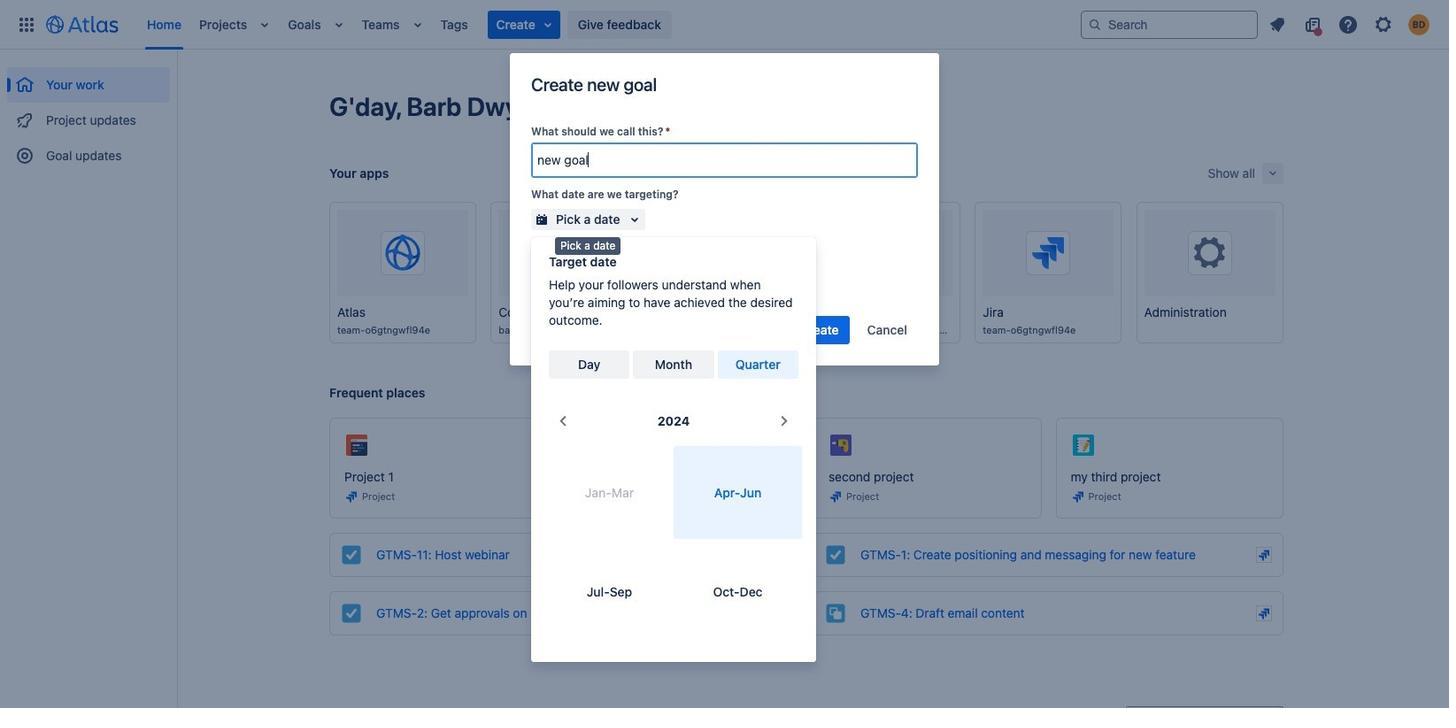 Task type: vqa. For each thing, say whether or not it's contained in the screenshot.
the left list
yes



Task type: describe. For each thing, give the bounding box(es) containing it.
settings image
[[1189, 232, 1231, 274]]

1 horizontal spatial list
[[1261, 10, 1438, 39]]

Search field
[[1081, 10, 1258, 39]]

top element
[[11, 0, 1081, 49]]

0 horizontal spatial list
[[138, 0, 1081, 49]]

expand icon image
[[1266, 166, 1280, 181]]

search image
[[1088, 17, 1102, 31]]

list item inside list
[[487, 10, 560, 39]]



Task type: locate. For each thing, give the bounding box(es) containing it.
see previous year image
[[552, 411, 574, 432]]

jira image
[[586, 490, 601, 504], [829, 490, 843, 504], [773, 548, 787, 562], [1257, 548, 1271, 562], [1257, 607, 1271, 621]]

banner
[[0, 0, 1449, 50]]

group
[[7, 50, 170, 179]]

None search field
[[1081, 10, 1258, 39]]

tooltip
[[555, 237, 621, 255]]

help image
[[1338, 14, 1359, 35]]

see next year image
[[774, 411, 795, 432]]

None field
[[532, 144, 917, 176]]

list
[[138, 0, 1081, 49], [1261, 10, 1438, 39]]

list item
[[254, 0, 276, 49], [328, 0, 349, 49], [407, 0, 428, 49], [487, 10, 560, 39]]

jira image
[[344, 490, 359, 504], [344, 490, 359, 504], [586, 490, 601, 504], [829, 490, 843, 504], [1071, 490, 1085, 504], [1071, 490, 1085, 504], [773, 548, 787, 562], [1257, 548, 1271, 562], [1257, 607, 1271, 621]]



